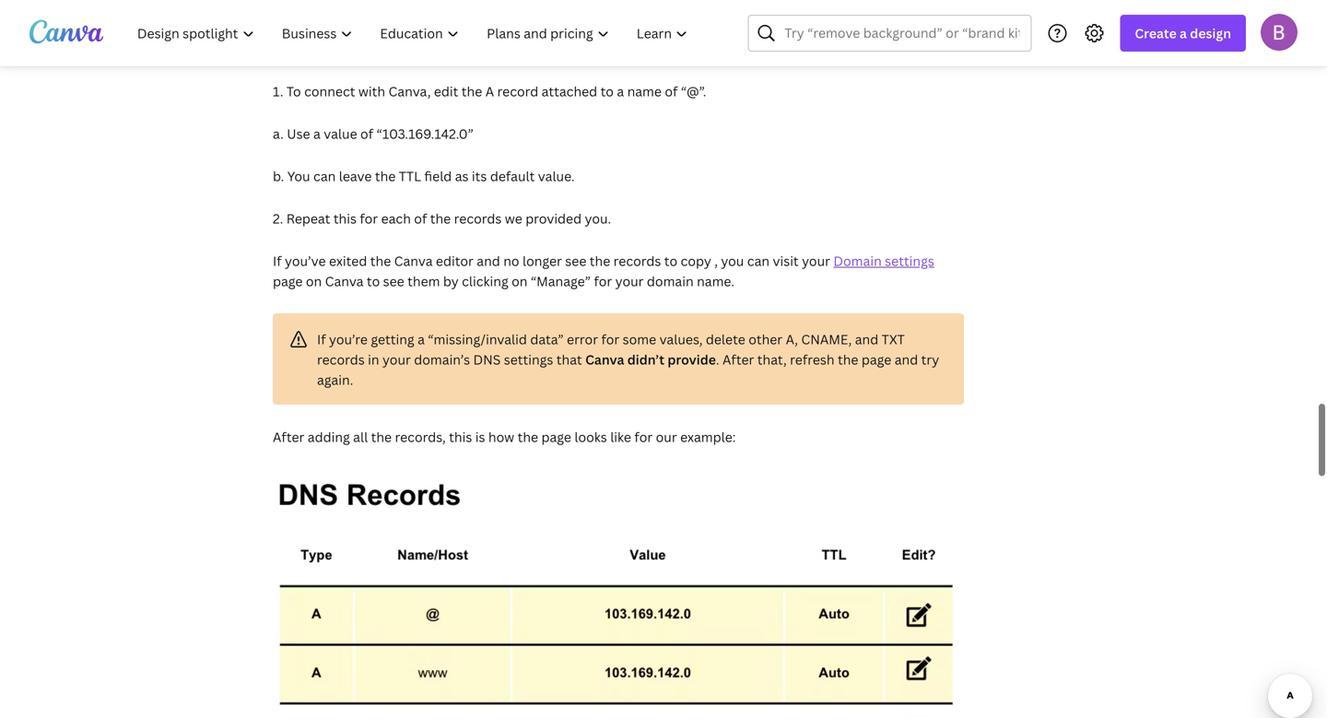 Task type: describe. For each thing, give the bounding box(es) containing it.
longer
[[523, 252, 562, 270]]

domain settings link
[[834, 252, 935, 270]]

adding
[[308, 428, 350, 446]]

create
[[1135, 24, 1177, 42]]

record
[[497, 83, 539, 100]]

page inside if you've exited the canva editor and no longer see the records to copy , you can visit your domain settings page on canva to see them by clicking on "manage" for your domain name.
[[273, 273, 303, 290]]

1 horizontal spatial of
[[414, 210, 427, 227]]

domain
[[647, 273, 694, 290]]

that,
[[758, 351, 787, 368]]

for inside if you've exited the canva editor and no longer see the records to copy , you can visit your domain settings page on canva to see them by clicking on "manage" for your domain name.
[[594, 273, 612, 290]]

the right the all
[[371, 428, 392, 446]]

your for settings
[[802, 252, 831, 270]]

them
[[408, 273, 440, 290]]

"manage"
[[531, 273, 591, 290]]

refresh
[[790, 351, 835, 368]]

1 horizontal spatial to
[[601, 83, 614, 100]]

"103.169.142.0"
[[377, 125, 474, 143]]

use
[[287, 125, 310, 143]]

the down you.
[[590, 252, 611, 270]]

copy
[[681, 252, 712, 270]]

2 horizontal spatial to
[[665, 252, 678, 270]]

if for if you're getting a "missing/invalid data" error for some values, delete other a, cname, and txt records in your domain's dns settings that
[[317, 331, 326, 348]]

,
[[715, 252, 718, 270]]

delete
[[706, 331, 746, 348]]

if for if you've exited the canva editor and no longer see the records to copy , you can visit your domain settings page on canva to see them by clicking on "manage" for your domain name.
[[273, 252, 282, 270]]

b.
[[273, 167, 284, 185]]

error
[[567, 331, 598, 348]]

you.
[[585, 210, 612, 227]]

provide
[[668, 351, 716, 368]]

1 horizontal spatial records
[[454, 210, 502, 227]]

Try "remove background" or "brand kit" search field
[[785, 16, 1020, 51]]

domain
[[834, 252, 882, 270]]

some
[[623, 331, 657, 348]]

you
[[287, 167, 310, 185]]

can inside if you've exited the canva editor and no longer see the records to copy , you can visit your domain settings page on canva to see them by clicking on "manage" for your domain name.
[[748, 252, 770, 270]]

the down the field
[[430, 210, 451, 227]]

a
[[486, 83, 494, 100]]

settings inside if you've exited the canva editor and no longer see the records to copy , you can visit your domain settings page on canva to see them by clicking on "manage" for your domain name.
[[885, 252, 935, 270]]

cname,
[[802, 331, 852, 348]]

the right how
[[518, 428, 539, 446]]

a.
[[273, 125, 284, 143]]

getting
[[371, 331, 415, 348]]

try
[[922, 351, 940, 368]]

attached
[[542, 83, 598, 100]]

"@".
[[681, 83, 707, 100]]

after inside '. after that, refresh the page and try again.'
[[723, 351, 755, 368]]

data"
[[530, 331, 564, 348]]

its
[[472, 167, 487, 185]]

0 horizontal spatial to
[[367, 273, 380, 290]]

edit
[[434, 83, 459, 100]]

create a design
[[1135, 24, 1232, 42]]

0 vertical spatial this
[[334, 210, 357, 227]]

like
[[611, 428, 632, 446]]

editor
[[436, 252, 474, 270]]

values,
[[660, 331, 703, 348]]

you're
[[329, 331, 368, 348]]

default
[[490, 167, 535, 185]]

a right use
[[314, 125, 321, 143]]

that
[[557, 351, 582, 368]]

and for editor
[[477, 252, 500, 270]]

again.
[[317, 371, 353, 389]]

"missing/invalid
[[428, 331, 527, 348]]

clicking
[[462, 273, 509, 290]]

0 horizontal spatial see
[[383, 273, 405, 290]]

with
[[359, 83, 385, 100]]

in
[[368, 351, 379, 368]]

if you're getting a "missing/invalid data" error for some values, delete other a, cname, and txt records in your domain's dns settings that
[[317, 331, 905, 368]]

other
[[749, 331, 783, 348]]

exited
[[329, 252, 367, 270]]

our
[[656, 428, 677, 446]]

canva didn't provide
[[586, 351, 716, 368]]

1. to connect with canva, edit the a record attached to a name of "@".
[[273, 83, 707, 100]]

how
[[489, 428, 515, 446]]

1.
[[273, 83, 283, 100]]

create a design button
[[1121, 15, 1247, 52]]

all
[[353, 428, 368, 446]]

records inside if you're getting a "missing/invalid data" error for some values, delete other a, cname, and txt records in your domain's dns settings that
[[317, 351, 365, 368]]

you've
[[285, 252, 326, 270]]



Task type: vqa. For each thing, say whether or not it's contained in the screenshot.
'of'
yes



Task type: locate. For each thing, give the bounding box(es) containing it.
the inside '. after that, refresh the page and try again.'
[[838, 351, 859, 368]]

1 horizontal spatial after
[[723, 351, 755, 368]]

a inside dropdown button
[[1180, 24, 1188, 42]]

of right value
[[361, 125, 374, 143]]

settings down data"
[[504, 351, 554, 368]]

a,
[[786, 331, 798, 348]]

your left domain
[[616, 273, 644, 290]]

canva down exited
[[325, 273, 364, 290]]

value
[[324, 125, 357, 143]]

this right repeat
[[334, 210, 357, 227]]

ttl
[[399, 167, 421, 185]]

records inside if you've exited the canva editor and no longer see the records to copy , you can visit your domain settings page on canva to see them by clicking on "manage" for your domain name.
[[614, 252, 661, 270]]

0 vertical spatial your
[[802, 252, 831, 270]]

0 vertical spatial after
[[723, 351, 755, 368]]

1 vertical spatial canva
[[325, 273, 364, 290]]

1 vertical spatial and
[[855, 331, 879, 348]]

2 vertical spatial canva
[[586, 351, 625, 368]]

2 vertical spatial and
[[895, 351, 919, 368]]

the left ttl
[[375, 167, 396, 185]]

records up domain
[[614, 252, 661, 270]]

0 horizontal spatial settings
[[504, 351, 554, 368]]

after left adding
[[273, 428, 305, 446]]

if inside if you're getting a "missing/invalid data" error for some values, delete other a, cname, and txt records in your domain's dns settings that
[[317, 331, 326, 348]]

for inside if you're getting a "missing/invalid data" error for some values, delete other a, cname, and txt records in your domain's dns settings that
[[602, 331, 620, 348]]

leave
[[339, 167, 372, 185]]

canva
[[394, 252, 433, 270], [325, 273, 364, 290], [586, 351, 625, 368]]

see
[[565, 252, 587, 270], [383, 273, 405, 290]]

1 horizontal spatial canva
[[394, 252, 433, 270]]

2 horizontal spatial of
[[665, 83, 678, 100]]

0 horizontal spatial records
[[317, 351, 365, 368]]

2 horizontal spatial records
[[614, 252, 661, 270]]

page down you've at the left top of the page
[[273, 273, 303, 290]]

and inside if you're getting a "missing/invalid data" error for some values, delete other a, cname, and txt records in your domain's dns settings that
[[855, 331, 879, 348]]

2. repeat this for each of the records we provided you.
[[273, 210, 612, 227]]

can right "you"
[[748, 252, 770, 270]]

this
[[334, 210, 357, 227], [449, 428, 472, 446]]

connect
[[304, 83, 355, 100]]

by
[[443, 273, 459, 290]]

1 horizontal spatial see
[[565, 252, 587, 270]]

for right "manage"
[[594, 273, 612, 290]]

if
[[273, 252, 282, 270], [317, 331, 326, 348]]

b. you can leave the ttl field as its default value.
[[273, 167, 575, 185]]

to up domain
[[665, 252, 678, 270]]

2 vertical spatial records
[[317, 351, 365, 368]]

1 horizontal spatial page
[[542, 428, 572, 446]]

see left them
[[383, 273, 405, 290]]

a left design
[[1180, 24, 1188, 42]]

2 vertical spatial page
[[542, 428, 572, 446]]

1 horizontal spatial settings
[[885, 252, 935, 270]]

a
[[1180, 24, 1188, 42], [617, 83, 624, 100], [314, 125, 321, 143], [418, 331, 425, 348]]

if left you've at the left top of the page
[[273, 252, 282, 270]]

for right error
[[602, 331, 620, 348]]

your
[[802, 252, 831, 270], [616, 273, 644, 290], [383, 351, 411, 368]]

2 on from the left
[[512, 273, 528, 290]]

records up again.
[[317, 351, 365, 368]]

and left try
[[895, 351, 919, 368]]

2 vertical spatial your
[[383, 351, 411, 368]]

1 horizontal spatial your
[[616, 273, 644, 290]]

page left looks
[[542, 428, 572, 446]]

on down you've at the left top of the page
[[306, 273, 322, 290]]

the
[[462, 83, 482, 100], [375, 167, 396, 185], [430, 210, 451, 227], [370, 252, 391, 270], [590, 252, 611, 270], [838, 351, 859, 368], [371, 428, 392, 446], [518, 428, 539, 446]]

domain's
[[414, 351, 470, 368]]

name
[[628, 83, 662, 100]]

1 vertical spatial this
[[449, 428, 472, 446]]

records
[[454, 210, 502, 227], [614, 252, 661, 270], [317, 351, 365, 368]]

1 horizontal spatial this
[[449, 428, 472, 446]]

0 vertical spatial see
[[565, 252, 587, 270]]

repeat
[[287, 210, 330, 227]]

on down no
[[512, 273, 528, 290]]

is
[[476, 428, 485, 446]]

0 horizontal spatial and
[[477, 252, 500, 270]]

a left name
[[617, 83, 624, 100]]

0 horizontal spatial your
[[383, 351, 411, 368]]

1 vertical spatial to
[[665, 252, 678, 270]]

a. use a value of "103.169.142.0"
[[273, 125, 474, 143]]

records left we
[[454, 210, 502, 227]]

for
[[360, 210, 378, 227], [594, 273, 612, 290], [602, 331, 620, 348], [635, 428, 653, 446]]

and inside '. after that, refresh the page and try again.'
[[895, 351, 919, 368]]

page
[[273, 273, 303, 290], [862, 351, 892, 368], [542, 428, 572, 446]]

0 horizontal spatial of
[[361, 125, 374, 143]]

2 horizontal spatial your
[[802, 252, 831, 270]]

settings inside if you're getting a "missing/invalid data" error for some values, delete other a, cname, and txt records in your domain's dns settings that
[[504, 351, 554, 368]]

2 horizontal spatial canva
[[586, 351, 625, 368]]

1 horizontal spatial and
[[855, 331, 879, 348]]

and inside if you've exited the canva editor and no longer see the records to copy , you can visit your domain settings page on canva to see them by clicking on "manage" for your domain name.
[[477, 252, 500, 270]]

of
[[665, 83, 678, 100], [361, 125, 374, 143], [414, 210, 427, 227]]

for right like
[[635, 428, 653, 446]]

each
[[381, 210, 411, 227]]

no
[[504, 252, 520, 270]]

1 vertical spatial records
[[614, 252, 661, 270]]

and left "txt"
[[855, 331, 879, 348]]

settings right domain
[[885, 252, 935, 270]]

field
[[425, 167, 452, 185]]

page down "txt"
[[862, 351, 892, 368]]

can
[[314, 167, 336, 185], [748, 252, 770, 270]]

records,
[[395, 428, 446, 446]]

the down cname,
[[838, 351, 859, 368]]

design
[[1191, 24, 1232, 42]]

to left name
[[601, 83, 614, 100]]

2 horizontal spatial page
[[862, 351, 892, 368]]

0 vertical spatial settings
[[885, 252, 935, 270]]

2 vertical spatial of
[[414, 210, 427, 227]]

1 on from the left
[[306, 273, 322, 290]]

to down exited
[[367, 273, 380, 290]]

. after that, refresh the page and try again.
[[317, 351, 940, 389]]

0 horizontal spatial if
[[273, 252, 282, 270]]

1 horizontal spatial can
[[748, 252, 770, 270]]

your right visit
[[802, 252, 831, 270]]

as
[[455, 167, 469, 185]]

1 horizontal spatial on
[[512, 273, 528, 290]]

0 horizontal spatial on
[[306, 273, 322, 290]]

1 vertical spatial of
[[361, 125, 374, 143]]

didn't
[[628, 351, 665, 368]]

canva down error
[[586, 351, 625, 368]]

0 horizontal spatial this
[[334, 210, 357, 227]]

to
[[601, 83, 614, 100], [665, 252, 678, 270], [367, 273, 380, 290]]

0 vertical spatial page
[[273, 273, 303, 290]]

0 horizontal spatial can
[[314, 167, 336, 185]]

name.
[[697, 273, 735, 290]]

can right you
[[314, 167, 336, 185]]

1 vertical spatial can
[[748, 252, 770, 270]]

if inside if you've exited the canva editor and no longer see the records to copy , you can visit your domain settings page on canva to see them by clicking on "manage" for your domain name.
[[273, 252, 282, 270]]

value.
[[538, 167, 575, 185]]

the left a
[[462, 83, 482, 100]]

top level navigation element
[[125, 15, 704, 52]]

0 vertical spatial and
[[477, 252, 500, 270]]

1 vertical spatial after
[[273, 428, 305, 446]]

your down getting
[[383, 351, 411, 368]]

and for page
[[895, 351, 919, 368]]

0 vertical spatial if
[[273, 252, 282, 270]]

0 vertical spatial canva
[[394, 252, 433, 270]]

you
[[721, 252, 744, 270]]

0 horizontal spatial page
[[273, 273, 303, 290]]

see up "manage"
[[565, 252, 587, 270]]

txt
[[882, 331, 905, 348]]

1 vertical spatial settings
[[504, 351, 554, 368]]

of right each
[[414, 210, 427, 227]]

if left the you're
[[317, 331, 326, 348]]

bob builder image
[[1261, 14, 1298, 50]]

after
[[723, 351, 755, 368], [273, 428, 305, 446]]

.
[[716, 351, 720, 368]]

for left each
[[360, 210, 378, 227]]

example:
[[681, 428, 736, 446]]

1 vertical spatial see
[[383, 273, 405, 290]]

0 vertical spatial of
[[665, 83, 678, 100]]

2.
[[273, 210, 283, 227]]

1 vertical spatial page
[[862, 351, 892, 368]]

0 vertical spatial can
[[314, 167, 336, 185]]

to
[[287, 83, 301, 100]]

canva up them
[[394, 252, 433, 270]]

settings
[[885, 252, 935, 270], [504, 351, 554, 368]]

0 horizontal spatial canva
[[325, 273, 364, 290]]

0 vertical spatial records
[[454, 210, 502, 227]]

of left "@". in the right top of the page
[[665, 83, 678, 100]]

after adding all the records, this is how the page looks like for our example:
[[273, 428, 736, 446]]

1 vertical spatial if
[[317, 331, 326, 348]]

0 vertical spatial to
[[601, 83, 614, 100]]

looks
[[575, 428, 607, 446]]

and up clicking
[[477, 252, 500, 270]]

1 horizontal spatial if
[[317, 331, 326, 348]]

a right getting
[[418, 331, 425, 348]]

visit
[[773, 252, 799, 270]]

dns
[[473, 351, 501, 368]]

the right exited
[[370, 252, 391, 270]]

your for dns
[[383, 351, 411, 368]]

2 horizontal spatial and
[[895, 351, 919, 368]]

2 vertical spatial to
[[367, 273, 380, 290]]

this left is
[[449, 428, 472, 446]]

page inside '. after that, refresh the page and try again.'
[[862, 351, 892, 368]]

canva,
[[389, 83, 431, 100]]

we
[[505, 210, 523, 227]]

after right . in the right of the page
[[723, 351, 755, 368]]

your inside if you're getting a "missing/invalid data" error for some values, delete other a, cname, and txt records in your domain's dns settings that
[[383, 351, 411, 368]]

1 vertical spatial your
[[616, 273, 644, 290]]

a inside if you're getting a "missing/invalid data" error for some values, delete other a, cname, and txt records in your domain's dns settings that
[[418, 331, 425, 348]]

if you've exited the canva editor and no longer see the records to copy , you can visit your domain settings page on canva to see them by clicking on "manage" for your domain name.
[[273, 252, 935, 290]]

provided
[[526, 210, 582, 227]]

0 horizontal spatial after
[[273, 428, 305, 446]]



